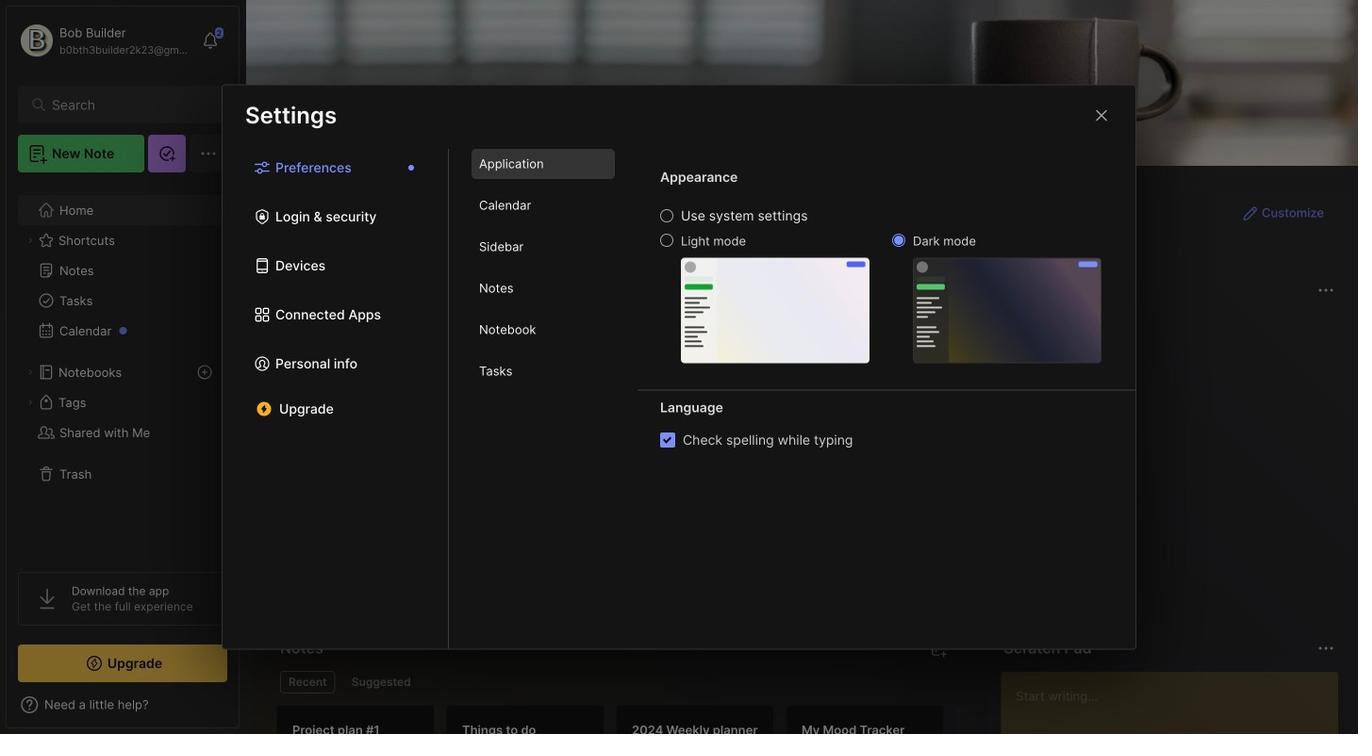 Task type: vqa. For each thing, say whether or not it's contained in the screenshot.
radio
yes



Task type: locate. For each thing, give the bounding box(es) containing it.
None search field
[[52, 93, 202, 116]]

Search text field
[[52, 96, 202, 114]]

main element
[[0, 0, 245, 735]]

tree
[[7, 184, 239, 555]]

expand notebooks image
[[25, 367, 36, 378]]

expand tags image
[[25, 397, 36, 408]]

None checkbox
[[660, 433, 675, 448]]

tab list
[[223, 149, 449, 649], [449, 149, 638, 649], [280, 671, 970, 694]]

tab
[[472, 149, 615, 179], [472, 190, 615, 221], [472, 232, 615, 262], [472, 273, 615, 304], [472, 315, 615, 345], [472, 356, 615, 387], [280, 671, 335, 694], [343, 671, 419, 694]]

None radio
[[660, 234, 673, 247], [892, 234, 905, 247], [660, 234, 673, 247], [892, 234, 905, 247]]

None radio
[[660, 209, 673, 223]]

row group
[[276, 705, 1125, 735]]

option group
[[660, 207, 1102, 364]]



Task type: describe. For each thing, give the bounding box(es) containing it.
tree inside main element
[[7, 184, 239, 555]]

Start writing… text field
[[1016, 672, 1337, 735]]

none search field inside main element
[[52, 93, 202, 116]]

close image
[[1090, 104, 1113, 127]]



